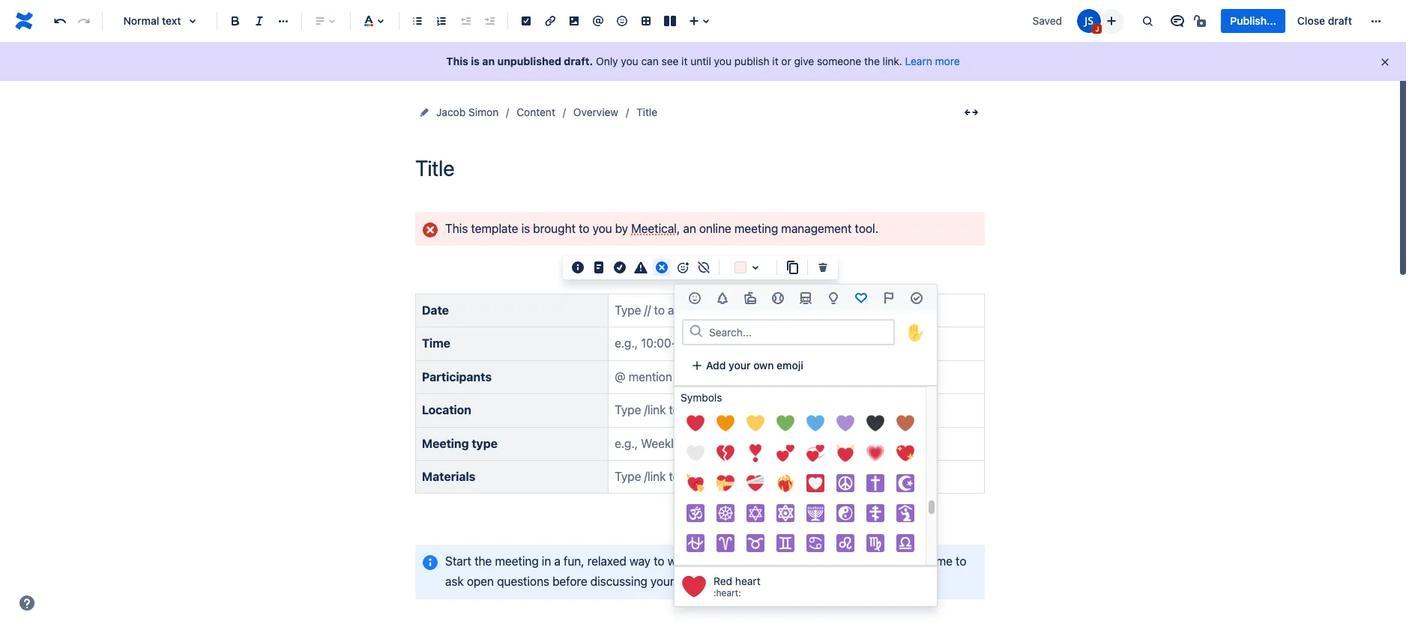 Task type: describe. For each thing, give the bounding box(es) containing it.
heart
[[735, 575, 760, 588]]

your inside button
[[729, 359, 751, 372]]

1 horizontal spatial meeting
[[734, 222, 778, 235]]

Give this page a title text field
[[415, 156, 985, 181]]

other
[[898, 554, 926, 568]]

emoji image
[[613, 12, 631, 30]]

progress
[[677, 575, 725, 589]]

comment icon image
[[1169, 12, 1187, 30]]

1 horizontal spatial the
[[717, 554, 734, 568]]

link image
[[541, 12, 559, 30]]

template
[[471, 222, 518, 235]]

:two_hearts: image
[[776, 444, 794, 462]]

:cupid: image
[[687, 474, 705, 492]]

error image
[[653, 259, 671, 277]]

time
[[422, 337, 450, 350]]

4 cell from the left
[[770, 559, 800, 588]]

you inside main content area, start typing to enter text. text box
[[593, 222, 612, 235]]

Emoji name field
[[705, 322, 893, 343]]

or
[[781, 55, 791, 67]]

invite to edit image
[[1103, 12, 1121, 30]]

:heartpulse: image
[[866, 444, 884, 462]]

this template is brought to you by meetical, an online meeting management tool.
[[445, 222, 878, 235]]

open
[[467, 575, 494, 589]]

1 cell from the left
[[681, 559, 711, 588]]

:menorah: image
[[806, 504, 824, 522]]

is inside main content area, start typing to enter text. text box
[[521, 222, 530, 235]]

italic ⌘i image
[[250, 12, 268, 30]]

an inside main content area, start typing to enter text. text box
[[683, 222, 696, 235]]

more
[[935, 55, 960, 67]]

location
[[422, 403, 471, 417]]

time
[[929, 554, 953, 568]]

1 it from the left
[[681, 55, 688, 67]]

link.
[[883, 55, 902, 67]]

can
[[641, 55, 659, 67]]

:yellow_heart: image
[[746, 414, 764, 432]]

type
[[472, 437, 498, 450]]

this for this template is brought to you by meetical, an online meeting management tool.
[[445, 222, 468, 235]]

:heartbeat: image
[[836, 444, 854, 462]]

unpublished
[[497, 55, 561, 67]]

:heart:
[[714, 588, 741, 599]]

7 cell from the left
[[860, 559, 890, 588]]

meetical,
[[631, 222, 680, 235]]

:cancer: image
[[806, 534, 824, 552]]

:raised_hand: image
[[902, 319, 929, 346]]

2 horizontal spatial to
[[956, 554, 966, 568]]

jacob simon link
[[436, 103, 499, 121]]

until
[[690, 55, 711, 67]]

meeting
[[422, 437, 469, 450]]

close
[[1297, 14, 1325, 27]]

confluence image
[[12, 9, 36, 33]]

before
[[552, 575, 587, 589]]

0 horizontal spatial the
[[474, 554, 492, 568]]

:gemini: image
[[776, 534, 794, 552]]

8 cell from the left
[[890, 559, 920, 588]]

indent tab image
[[480, 12, 498, 30]]

emoji picker dialog
[[674, 284, 938, 607]]

flags image
[[880, 289, 898, 307]]

draft.
[[564, 55, 593, 67]]

meeting type
[[422, 437, 498, 450]]

overview link
[[573, 103, 618, 121]]

:green_heart: image
[[776, 414, 794, 432]]

discussing
[[590, 575, 647, 589]]

undo ⌘z image
[[51, 12, 69, 30]]

:taurus: image
[[746, 534, 764, 552]]

close draft button
[[1288, 9, 1361, 33]]

choose an emoji category tab list
[[675, 285, 937, 312]]

title link
[[636, 103, 657, 121]]

online
[[699, 222, 731, 235]]

normal text
[[123, 14, 181, 27]]

participants
[[422, 370, 492, 384]]

goals.
[[768, 575, 800, 589]]

more image
[[1367, 12, 1385, 30]]

questions
[[497, 575, 549, 589]]

see
[[661, 55, 679, 67]]

learn
[[905, 55, 932, 67]]

normal
[[123, 14, 159, 27]]

jacob simon
[[436, 106, 499, 118]]

then
[[813, 554, 840, 568]]

:heart_decoration: image
[[806, 474, 824, 492]]

activity image
[[769, 289, 787, 307]]

travel & places image
[[797, 289, 815, 307]]

:place_of_worship: image
[[896, 504, 914, 522]]

conversation.
[[738, 554, 810, 568]]

saved
[[1032, 14, 1062, 27]]

this for this is an unpublished draft. only you can see it until you publish it or give someone the link. learn more
[[446, 55, 468, 67]]

info image
[[569, 259, 587, 277]]

title
[[636, 106, 657, 118]]

only
[[596, 55, 618, 67]]

publish... button
[[1221, 9, 1285, 33]]

2 horizontal spatial the
[[864, 55, 880, 67]]

add your own emoji
[[706, 359, 803, 372]]

2 it from the left
[[772, 55, 778, 67]]

0 vertical spatial give
[[794, 55, 814, 67]]

a
[[554, 554, 560, 568]]

panel info image
[[421, 554, 439, 572]]

management
[[781, 222, 852, 235]]

:raised_hand: image
[[907, 323, 925, 341]]

fun,
[[564, 554, 584, 568]]

:black_heart: image
[[866, 414, 884, 432]]

bullet list ⌘⇧8 image
[[408, 12, 426, 30]]

no restrictions image
[[1193, 12, 1211, 30]]

:gift_heart: image
[[717, 474, 734, 492]]

date
[[422, 303, 449, 317]]

find and replace image
[[1139, 12, 1157, 30]]

:purple_heart: image
[[836, 414, 854, 432]]

in
[[542, 554, 551, 568]]



Task type: vqa. For each thing, say whether or not it's contained in the screenshot.
the :star_of_david: image at right
yes



Task type: locate. For each thing, give the bounding box(es) containing it.
give right or
[[794, 55, 814, 67]]

background color image
[[746, 259, 764, 277]]

bold ⌘b image
[[226, 12, 244, 30]]

publish
[[734, 55, 769, 67]]

layouts image
[[661, 12, 679, 30]]

add
[[706, 359, 726, 372]]

is
[[471, 55, 480, 67], [521, 222, 530, 235]]

cell
[[681, 559, 711, 588], [711, 559, 740, 588], [740, 559, 770, 588], [770, 559, 800, 588], [800, 559, 830, 588], [830, 559, 860, 588], [860, 559, 890, 588], [890, 559, 920, 588]]

meeting up background color image
[[734, 222, 778, 235]]

you left can
[[621, 55, 638, 67]]

each
[[868, 554, 895, 568]]

tool.
[[855, 222, 878, 235]]

your inside start the meeting in a fun, relaxed way to warm up the conversation. then give each other time to ask open questions before discussing your progress toward goals.
[[651, 575, 674, 589]]

1 horizontal spatial give
[[843, 554, 865, 568]]

give down :leo: icon
[[843, 554, 865, 568]]

way
[[629, 554, 651, 568]]

meeting
[[734, 222, 778, 235], [495, 554, 539, 568]]

start the meeting in a fun, relaxed way to warm up the conversation. then give each other time to ask open questions before discussing your progress toward goals.
[[445, 554, 969, 589]]

emoji
[[777, 359, 803, 372]]

give
[[794, 55, 814, 67], [843, 554, 865, 568]]

close draft
[[1297, 14, 1352, 27]]

it right see
[[681, 55, 688, 67]]

1 horizontal spatial your
[[729, 359, 751, 372]]

1 horizontal spatial is
[[521, 222, 530, 235]]

1 horizontal spatial you
[[621, 55, 638, 67]]

0 horizontal spatial an
[[482, 55, 495, 67]]

1 vertical spatial an
[[683, 222, 696, 235]]

numbered list ⌘⇧7 image
[[432, 12, 450, 30]]

:orthodox_cross: image
[[866, 504, 884, 522]]

someone
[[817, 55, 861, 67]]

:mending_heart: image
[[746, 474, 764, 492]]

:virgo: image
[[866, 534, 884, 552]]

jacob simon image
[[1077, 9, 1101, 33]]

0 horizontal spatial to
[[579, 222, 589, 235]]

emojis actions and list panel tab panel
[[675, 312, 937, 589]]

:star_and_crescent: image
[[896, 474, 914, 492]]

you right until
[[714, 55, 732, 67]]

note image
[[590, 259, 608, 277]]

:om_symbol: image
[[687, 504, 705, 522]]

this right panel error icon
[[445, 222, 468, 235]]

an left online at the top of the page
[[683, 222, 696, 235]]

the left link.
[[864, 55, 880, 67]]

2 cell from the left
[[711, 559, 740, 588]]

0 horizontal spatial it
[[681, 55, 688, 67]]

:ophiuchus: image
[[687, 534, 705, 552]]

toward
[[728, 575, 765, 589]]

your down "warm"
[[651, 575, 674, 589]]

0 vertical spatial is
[[471, 55, 480, 67]]

an down "indent tab" icon
[[482, 55, 495, 67]]

you left by
[[593, 222, 612, 235]]

the
[[864, 55, 880, 67], [474, 554, 492, 568], [717, 554, 734, 568]]

:yin_yang: image
[[836, 504, 854, 522]]

:orange_heart: image
[[717, 414, 734, 432]]

0 horizontal spatial give
[[794, 55, 814, 67]]

this
[[446, 55, 468, 67], [445, 222, 468, 235]]

help image
[[18, 594, 36, 612]]

food & drink image
[[741, 289, 759, 307]]

:libra: image
[[896, 534, 914, 552]]

add your own emoji button
[[682, 354, 812, 378]]

jacob
[[436, 106, 466, 118]]

Main content area, start typing to enter text. text field
[[406, 212, 994, 633]]

symbols image
[[852, 289, 870, 307]]

to right time
[[956, 554, 966, 568]]

table image
[[637, 12, 655, 30]]

0 vertical spatial your
[[729, 359, 751, 372]]

to right way
[[654, 554, 664, 568]]

0 horizontal spatial is
[[471, 55, 480, 67]]

:wheel_of_dharma: image
[[717, 504, 734, 522]]

your
[[729, 359, 751, 372], [651, 575, 674, 589]]

you
[[621, 55, 638, 67], [714, 55, 732, 67], [593, 222, 612, 235]]

is down outdent ⇧tab image
[[471, 55, 480, 67]]

1 horizontal spatial an
[[683, 222, 696, 235]]

brought
[[533, 222, 576, 235]]

1 vertical spatial your
[[651, 575, 674, 589]]

confluence image
[[12, 9, 36, 33]]

editor add emoji image
[[674, 259, 692, 277]]

warning image
[[632, 259, 650, 277]]

1 vertical spatial meeting
[[495, 554, 539, 568]]

nature image
[[713, 289, 731, 307]]

dismiss image
[[1379, 56, 1391, 68]]

1 vertical spatial this
[[445, 222, 468, 235]]

5 cell from the left
[[800, 559, 830, 588]]

text
[[162, 14, 181, 27]]

to
[[579, 222, 589, 235], [654, 554, 664, 568], [956, 554, 966, 568]]

0 horizontal spatial your
[[651, 575, 674, 589]]

:white_heart: image
[[687, 444, 705, 462]]

:blue_heart: image
[[806, 414, 824, 432]]

1 horizontal spatial it
[[772, 55, 778, 67]]

warm
[[667, 554, 697, 568]]

content link
[[517, 103, 555, 121]]

:brown_heart: image
[[896, 414, 914, 432]]

:star_of_david: image
[[746, 504, 764, 522]]

1 vertical spatial is
[[521, 222, 530, 235]]

mention image
[[589, 12, 607, 30]]

:six_pointed_star: image
[[776, 504, 794, 522]]

your right add
[[729, 359, 751, 372]]

:peace: image
[[836, 474, 854, 492]]

symbols grid
[[675, 387, 937, 589]]

:broken_heart: image
[[717, 444, 734, 462]]

simon
[[468, 106, 499, 118]]

:heart_exclamation: image
[[746, 444, 764, 462]]

panel error image
[[421, 221, 439, 239]]

the up "open"
[[474, 554, 492, 568]]

:revolving_hearts: image
[[806, 444, 824, 462]]

red
[[714, 575, 732, 588]]

add image, video, or file image
[[565, 12, 583, 30]]

remove emoji image
[[695, 259, 713, 277]]

0 horizontal spatial meeting
[[495, 554, 539, 568]]

1 vertical spatial give
[[843, 554, 865, 568]]

:heart_on_fire: image
[[776, 474, 794, 492]]

objects image
[[825, 289, 842, 307]]

outdent ⇧tab image
[[456, 12, 474, 30]]

to right brought
[[579, 222, 589, 235]]

an
[[482, 55, 495, 67], [683, 222, 696, 235]]

6 cell from the left
[[830, 559, 860, 588]]

0 horizontal spatial you
[[593, 222, 612, 235]]

this is an unpublished draft. only you can see it until you publish it or give someone the link. learn more
[[446, 55, 960, 67]]

is left brought
[[521, 222, 530, 235]]

productivity image
[[908, 289, 926, 307]]

draft
[[1328, 14, 1352, 27]]

:sparkling_heart: image
[[896, 444, 914, 462]]

:cross: image
[[866, 474, 884, 492]]

ask
[[445, 575, 464, 589]]

meeting inside start the meeting in a fun, relaxed way to warm up the conversation. then give each other time to ask open questions before discussing your progress toward goals.
[[495, 554, 539, 568]]

success image
[[611, 259, 629, 277]]

:aries: image
[[717, 534, 734, 552]]

copy image
[[783, 259, 801, 277]]

normal text button
[[109, 4, 211, 37]]

make page full-width image
[[962, 103, 980, 121]]

start
[[445, 554, 471, 568]]

content
[[517, 106, 555, 118]]

3 cell from the left
[[740, 559, 770, 588]]

it
[[681, 55, 688, 67], [772, 55, 778, 67]]

this inside main content area, start typing to enter text. text box
[[445, 222, 468, 235]]

1 horizontal spatial to
[[654, 554, 664, 568]]

the down :aries: "image"
[[717, 554, 734, 568]]

up
[[700, 554, 714, 568]]

by
[[615, 222, 628, 235]]

meeting up questions
[[495, 554, 539, 568]]

:leo: image
[[836, 534, 854, 552]]

give inside start the meeting in a fun, relaxed way to warm up the conversation. then give each other time to ask open questions before discussing your progress toward goals.
[[843, 554, 865, 568]]

this down outdent ⇧tab image
[[446, 55, 468, 67]]

it left or
[[772, 55, 778, 67]]

move this page image
[[418, 106, 430, 118]]

people image
[[685, 289, 703, 307]]

0 vertical spatial this
[[446, 55, 468, 67]]

relaxed
[[587, 554, 626, 568]]

learn more link
[[905, 55, 960, 67]]

materials
[[422, 470, 475, 483]]

0 vertical spatial an
[[482, 55, 495, 67]]

action item image
[[517, 12, 535, 30]]

:heart: image
[[687, 414, 705, 432], [682, 575, 706, 599], [682, 575, 706, 599]]

own
[[753, 359, 774, 372]]

symbols
[[681, 391, 722, 404]]

more formatting image
[[274, 12, 292, 30]]

0 vertical spatial meeting
[[734, 222, 778, 235]]

2 horizontal spatial you
[[714, 55, 732, 67]]

remove image
[[814, 259, 832, 277]]

red heart :heart:
[[714, 575, 760, 599]]

publish...
[[1230, 14, 1276, 27]]

overview
[[573, 106, 618, 118]]

redo ⌘⇧z image
[[75, 12, 93, 30]]



